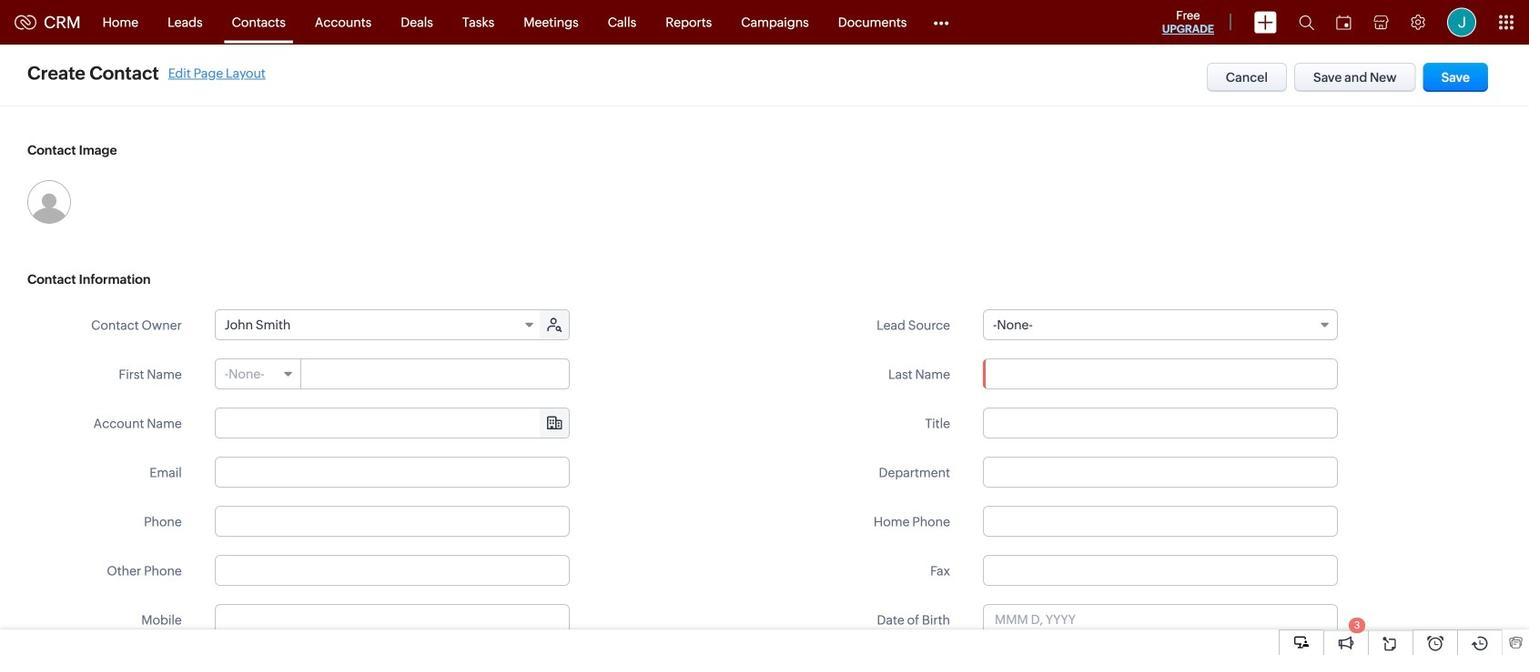 Task type: vqa. For each thing, say whether or not it's contained in the screenshot.
image at the left top of the page
yes



Task type: locate. For each thing, give the bounding box(es) containing it.
None field
[[983, 310, 1339, 341], [216, 311, 542, 340], [216, 360, 301, 389], [216, 409, 569, 438], [983, 310, 1339, 341], [216, 311, 542, 340], [216, 360, 301, 389], [216, 409, 569, 438]]

create menu element
[[1244, 0, 1289, 44]]

MMM D, YYYY text field
[[983, 605, 1339, 636]]

image image
[[27, 180, 71, 224]]

logo image
[[15, 15, 36, 30]]

None text field
[[983, 359, 1339, 390], [215, 506, 570, 537], [215, 555, 570, 586], [983, 555, 1339, 586], [983, 359, 1339, 390], [215, 506, 570, 537], [215, 555, 570, 586], [983, 555, 1339, 586]]

None text field
[[302, 360, 569, 389], [983, 408, 1339, 439], [215, 457, 570, 488], [983, 457, 1339, 488], [983, 506, 1339, 537], [215, 605, 570, 636], [302, 360, 569, 389], [983, 408, 1339, 439], [215, 457, 570, 488], [983, 457, 1339, 488], [983, 506, 1339, 537], [215, 605, 570, 636]]



Task type: describe. For each thing, give the bounding box(es) containing it.
Other Modules field
[[922, 8, 961, 37]]

calendar image
[[1337, 15, 1352, 30]]

create menu image
[[1255, 11, 1278, 33]]

search image
[[1299, 15, 1315, 30]]

profile element
[[1437, 0, 1488, 44]]

profile image
[[1448, 8, 1477, 37]]

search element
[[1289, 0, 1326, 45]]



